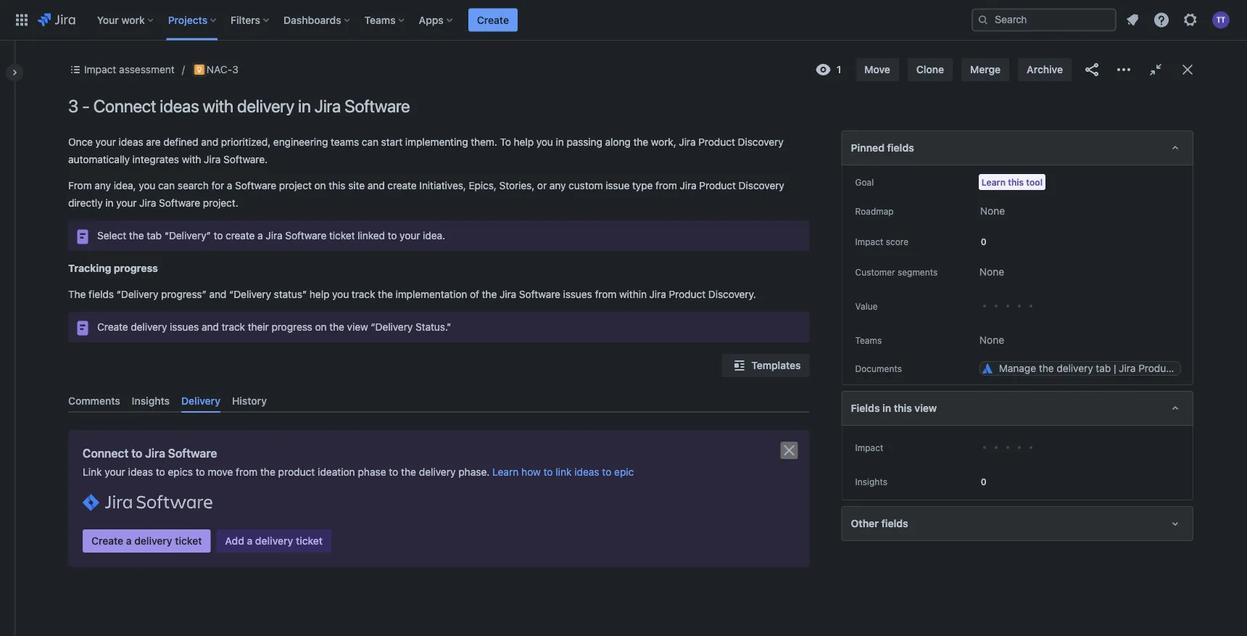 Task type: vqa. For each thing, say whether or not it's contained in the screenshot.
Tracking
yes



Task type: locate. For each thing, give the bounding box(es) containing it.
teams
[[365, 14, 396, 26], [856, 335, 882, 345]]

0 vertical spatial view
[[347, 321, 368, 333]]

their
[[248, 321, 269, 333]]

track left the their
[[222, 321, 245, 333]]

nac-
[[207, 63, 232, 75]]

ideas down connect to jira software
[[128, 466, 153, 478]]

0 vertical spatial issues
[[564, 288, 593, 300]]

connect down impact assessment link
[[93, 96, 156, 116]]

more image
[[1116, 61, 1133, 78]]

custom
[[569, 180, 603, 192]]

1 vertical spatial teams
[[856, 335, 882, 345]]

tab list
[[62, 389, 816, 413]]

0 vertical spatial can
[[362, 136, 379, 148]]

software down search
[[159, 197, 200, 209]]

add
[[225, 535, 244, 547]]

learn
[[982, 177, 1006, 187], [493, 466, 519, 478]]

0 horizontal spatial create
[[226, 230, 255, 242]]

track
[[352, 288, 375, 300], [222, 321, 245, 333]]

software
[[345, 96, 410, 116], [235, 180, 277, 192], [159, 197, 200, 209], [285, 230, 327, 242], [519, 288, 561, 300], [168, 447, 217, 460]]

3 up 3 - connect ideas with delivery in jira software
[[232, 63, 239, 75]]

impact up insights popup button
[[856, 443, 884, 453]]

and inside from any idea, you can search for a software project on this site and create initiatives, epics, stories, or any custom issue type from jira product discovery directly in your jira software project.
[[368, 180, 385, 192]]

2 horizontal spatial from
[[656, 180, 678, 192]]

1 horizontal spatial issues
[[564, 288, 593, 300]]

0 horizontal spatial this
[[329, 180, 346, 192]]

ticket left add
[[175, 535, 202, 547]]

0 horizontal spatial insights
[[132, 395, 170, 407]]

0 vertical spatial impact
[[84, 63, 116, 75]]

and inside once your ideas are defined and prioritized, engineering teams can start implementing them. to help you in passing along the work, jira product discovery automatically integrates with jira software.
[[201, 136, 218, 148]]

on
[[315, 180, 326, 192], [315, 321, 327, 333]]

0 horizontal spatial help
[[310, 288, 330, 300]]

panel note image
[[74, 319, 91, 337]]

and down progress"
[[202, 321, 219, 333]]

1 vertical spatial view
[[915, 402, 938, 414]]

connect to jira software
[[83, 447, 217, 460]]

create inside create button
[[477, 14, 509, 26]]

0 vertical spatial from
[[656, 180, 678, 192]]

1 vertical spatial create
[[226, 230, 255, 242]]

your
[[96, 136, 116, 148], [116, 197, 137, 209], [400, 230, 420, 242], [105, 466, 125, 478]]

product inside once your ideas are defined and prioritized, engineering teams can start implementing them. to help you in passing along the work, jira product discovery automatically integrates with jira software.
[[699, 136, 736, 148]]

your
[[97, 14, 119, 26]]

create right apps dropdown button
[[477, 14, 509, 26]]

search image
[[978, 14, 990, 26]]

apps
[[419, 14, 444, 26]]

within
[[620, 288, 647, 300]]

0 vertical spatial track
[[352, 288, 375, 300]]

epics
[[168, 466, 193, 478]]

0 horizontal spatial any
[[95, 180, 111, 192]]

can
[[362, 136, 379, 148], [158, 180, 175, 192]]

notifications image
[[1125, 11, 1142, 29]]

pinned fields
[[852, 142, 915, 154]]

with down defined
[[182, 153, 201, 165]]

1 0 from the top
[[982, 237, 987, 247]]

this left tool
[[1009, 177, 1025, 187]]

epics,
[[469, 180, 497, 192]]

discovery inside once your ideas are defined and prioritized, engineering teams can start implementing them. to help you in passing along the work, jira product discovery automatically integrates with jira software.
[[738, 136, 784, 148]]

none
[[981, 205, 1006, 217], [980, 266, 1005, 278], [980, 334, 1005, 346]]

your up automatically
[[96, 136, 116, 148]]

0 up the 'other fields' element on the right
[[982, 477, 987, 487]]

issues left within
[[564, 288, 593, 300]]

teams
[[331, 136, 359, 148]]

passing
[[567, 136, 603, 148]]

1 horizontal spatial with
[[203, 96, 234, 116]]

0 vertical spatial you
[[537, 136, 554, 148]]

0 horizontal spatial you
[[139, 180, 156, 192]]

"delivery down tracking progress
[[116, 288, 159, 300]]

from
[[656, 180, 678, 192], [595, 288, 617, 300], [236, 466, 258, 478]]

progress down "tab"
[[114, 262, 158, 274]]

customer segments button
[[852, 263, 943, 281]]

0 vertical spatial teams
[[365, 14, 396, 26]]

1 vertical spatial insights
[[856, 477, 888, 487]]

2 horizontal spatial you
[[537, 136, 554, 148]]

0 vertical spatial create
[[388, 180, 417, 192]]

view
[[347, 321, 368, 333], [915, 402, 938, 414]]

status."
[[416, 321, 452, 333]]

you right status"
[[332, 288, 349, 300]]

ticket down product
[[296, 535, 323, 547]]

close image
[[1180, 61, 1197, 78]]

0 horizontal spatial progress
[[114, 262, 158, 274]]

teams left apps
[[365, 14, 396, 26]]

merge button
[[962, 58, 1010, 81]]

apps button
[[415, 8, 458, 32]]

discovery inside from any idea, you can search for a software project on this site and create initiatives, epics, stories, or any custom issue type from jira product discovery directly in your jira software project.
[[739, 180, 785, 192]]

learn how to link ideas to epic button
[[493, 465, 634, 480]]

2 0 from the top
[[982, 477, 987, 487]]

2 vertical spatial create
[[91, 535, 123, 547]]

help right status"
[[310, 288, 330, 300]]

teams up documents dropdown button
[[856, 335, 882, 345]]

from left within
[[595, 288, 617, 300]]

0 horizontal spatial learn
[[493, 466, 519, 478]]

0 vertical spatial progress
[[114, 262, 158, 274]]

fields right the
[[89, 288, 114, 300]]

software up epics
[[168, 447, 217, 460]]

ticket left linked
[[329, 230, 355, 242]]

impact
[[84, 63, 116, 75], [856, 237, 884, 247], [856, 443, 884, 453]]

1 vertical spatial product
[[700, 180, 736, 192]]

create down project.
[[226, 230, 255, 242]]

with down "nac-3" link
[[203, 96, 234, 116]]

create a delivery ticket button
[[83, 530, 211, 553]]

from right move
[[236, 466, 258, 478]]

1 vertical spatial learn
[[493, 466, 519, 478]]

fields right other
[[882, 518, 909, 530]]

jira
[[315, 96, 341, 116], [679, 136, 696, 148], [204, 153, 221, 165], [680, 180, 697, 192], [139, 197, 156, 209], [266, 230, 283, 242], [500, 288, 517, 300], [650, 288, 667, 300], [145, 447, 165, 460]]

impact score button
[[852, 233, 914, 250]]

0 vertical spatial fields
[[888, 142, 915, 154]]

insights inside 'tab list'
[[132, 395, 170, 407]]

2 any from the left
[[550, 180, 566, 192]]

1 horizontal spatial help
[[514, 136, 534, 148]]

with
[[203, 96, 234, 116], [182, 153, 201, 165]]

0 horizontal spatial can
[[158, 180, 175, 192]]

issues down progress"
[[170, 321, 199, 333]]

idea,
[[114, 180, 136, 192]]

any left idea, on the left
[[95, 180, 111, 192]]

from right type
[[656, 180, 678, 192]]

1 vertical spatial 3
[[68, 96, 78, 116]]

1 vertical spatial progress
[[272, 321, 313, 333]]

pinned
[[852, 142, 885, 154]]

"delivery up the their
[[229, 288, 271, 300]]

ideas left are
[[119, 136, 143, 148]]

create for create a delivery ticket
[[91, 535, 123, 547]]

0 down learn this tool
[[982, 237, 987, 247]]

from
[[68, 180, 92, 192]]

discovery
[[738, 136, 784, 148], [739, 180, 785, 192]]

create left initiatives,
[[388, 180, 417, 192]]

can left search
[[158, 180, 175, 192]]

1 horizontal spatial can
[[362, 136, 379, 148]]

3 left -
[[68, 96, 78, 116]]

create down link
[[91, 535, 123, 547]]

0 horizontal spatial track
[[222, 321, 245, 333]]

2 vertical spatial you
[[332, 288, 349, 300]]

impact score
[[856, 237, 909, 247]]

0 horizontal spatial from
[[236, 466, 258, 478]]

1 vertical spatial fields
[[89, 288, 114, 300]]

the inside once your ideas are defined and prioritized, engineering teams can start implementing them. to help you in passing along the work, jira product discovery automatically integrates with jira software.
[[634, 136, 649, 148]]

1 horizontal spatial insights
[[856, 477, 888, 487]]

1 horizontal spatial track
[[352, 288, 375, 300]]

ticket inside the create a delivery ticket button
[[175, 535, 202, 547]]

insights
[[132, 395, 170, 407], [856, 477, 888, 487]]

connect
[[93, 96, 156, 116], [83, 447, 129, 460]]

a
[[227, 180, 233, 192], [258, 230, 263, 242], [126, 535, 132, 547], [247, 535, 253, 547]]

0 horizontal spatial 3
[[68, 96, 78, 116]]

1 horizontal spatial ticket
[[296, 535, 323, 547]]

progress down status"
[[272, 321, 313, 333]]

your work button
[[93, 8, 159, 32]]

can inside once your ideas are defined and prioritized, engineering teams can start implementing them. to help you in passing along the work, jira product discovery automatically integrates with jira software.
[[362, 136, 379, 148]]

on right project
[[315, 180, 326, 192]]

1 horizontal spatial you
[[332, 288, 349, 300]]

templates
[[752, 359, 801, 371]]

roadmap
[[856, 206, 894, 216]]

this
[[1009, 177, 1025, 187], [329, 180, 346, 192], [894, 402, 913, 414]]

2 vertical spatial from
[[236, 466, 258, 478]]

or
[[538, 180, 547, 192]]

tab
[[147, 230, 162, 242]]

ticket inside the "add a delivery ticket" button
[[296, 535, 323, 547]]

jira software image
[[83, 491, 213, 515], [83, 491, 213, 515]]

impact inside dropdown button
[[856, 237, 884, 247]]

you right idea, on the left
[[139, 180, 156, 192]]

help right the "to"
[[514, 136, 534, 148]]

create for create
[[477, 14, 509, 26]]

"delivery down the fields "delivery progress" and "delivery status" help you track the implementation of the jira software issues from within jira product discovery.
[[371, 321, 413, 333]]

start
[[381, 136, 403, 148]]

1 horizontal spatial progress
[[272, 321, 313, 333]]

0 horizontal spatial with
[[182, 153, 201, 165]]

track down linked
[[352, 288, 375, 300]]

other fields element
[[842, 506, 1194, 541]]

product
[[699, 136, 736, 148], [700, 180, 736, 192], [669, 288, 706, 300]]

banner
[[0, 0, 1248, 41]]

dashboards
[[284, 14, 341, 26]]

primary element
[[9, 0, 972, 40]]

create delivery issues and track their progress on the view "delivery status."
[[97, 321, 452, 333]]

2 vertical spatial fields
[[882, 518, 909, 530]]

1 horizontal spatial any
[[550, 180, 566, 192]]

can left "start"
[[362, 136, 379, 148]]

you right the "to"
[[537, 136, 554, 148]]

documents button
[[852, 360, 907, 377]]

close image
[[781, 442, 799, 459]]

1 vertical spatial impact
[[856, 237, 884, 247]]

0 vertical spatial product
[[699, 136, 736, 148]]

this left site
[[329, 180, 346, 192]]

your profile and settings image
[[1213, 11, 1231, 29]]

1 horizontal spatial from
[[595, 288, 617, 300]]

to
[[500, 136, 511, 148]]

fields right pinned at the top of the page
[[888, 142, 915, 154]]

help
[[514, 136, 534, 148], [310, 288, 330, 300]]

1 horizontal spatial "delivery
[[229, 288, 271, 300]]

0 vertical spatial on
[[315, 180, 326, 192]]

impact for score
[[856, 237, 884, 247]]

0 vertical spatial create
[[477, 14, 509, 26]]

0 vertical spatial help
[[514, 136, 534, 148]]

delivery
[[181, 395, 221, 407]]

1 horizontal spatial this
[[894, 402, 913, 414]]

impact button
[[852, 439, 888, 456]]

ideas inside once your ideas are defined and prioritized, engineering teams can start implementing them. to help you in passing along the work, jira product discovery automatically integrates with jira software.
[[119, 136, 143, 148]]

1 vertical spatial create
[[97, 321, 128, 333]]

in inside from any idea, you can search for a software project on this site and create initiatives, epics, stories, or any custom issue type from jira product discovery directly in your jira software project.
[[105, 197, 114, 209]]

impact up -
[[84, 63, 116, 75]]

score
[[886, 237, 909, 247]]

1 vertical spatial on
[[315, 321, 327, 333]]

your down idea, on the left
[[116, 197, 137, 209]]

help image
[[1154, 11, 1171, 29]]

1 horizontal spatial view
[[915, 402, 938, 414]]

and right defined
[[201, 136, 218, 148]]

view down the fields "delivery progress" and "delivery status" help you track the implementation of the jira software issues from within jira product discovery.
[[347, 321, 368, 333]]

1 vertical spatial with
[[182, 153, 201, 165]]

you inside from any idea, you can search for a software project on this site and create initiatives, epics, stories, or any custom issue type from jira product discovery directly in your jira software project.
[[139, 180, 156, 192]]

on right the their
[[315, 321, 327, 333]]

filters
[[231, 14, 261, 26]]

the fields "delivery progress" and "delivery status" help you track the implementation of the jira software issues from within jira product discovery.
[[68, 288, 759, 300]]

fields for other
[[882, 518, 909, 530]]

1 vertical spatial discovery
[[739, 180, 785, 192]]

1 vertical spatial can
[[158, 180, 175, 192]]

fields
[[852, 402, 881, 414]]

1 vertical spatial you
[[139, 180, 156, 192]]

them.
[[471, 136, 498, 148]]

view right fields at the bottom
[[915, 402, 938, 414]]

impact left "score"
[[856, 237, 884, 247]]

0 vertical spatial insights
[[132, 395, 170, 407]]

in right directly
[[105, 197, 114, 209]]

issues
[[564, 288, 593, 300], [170, 321, 199, 333]]

and right site
[[368, 180, 385, 192]]

1 vertical spatial connect
[[83, 447, 129, 460]]

1 vertical spatial issues
[[170, 321, 199, 333]]

insights left delivery
[[132, 395, 170, 407]]

projects
[[168, 14, 208, 26]]

0 vertical spatial discovery
[[738, 136, 784, 148]]

0 horizontal spatial teams
[[365, 14, 396, 26]]

ideation
[[318, 466, 355, 478]]

jira image
[[38, 11, 75, 29], [38, 11, 75, 29]]

connect up link
[[83, 447, 129, 460]]

1 horizontal spatial learn
[[982, 177, 1006, 187]]

create inside the create a delivery ticket button
[[91, 535, 123, 547]]

0 vertical spatial 3
[[232, 63, 239, 75]]

in left passing
[[556, 136, 564, 148]]

select the tab "delivery" to create a jira software ticket linked to your idea.
[[97, 230, 445, 242]]

0 horizontal spatial ticket
[[175, 535, 202, 547]]

tab list containing comments
[[62, 389, 816, 413]]

other fields
[[852, 518, 909, 530]]

3 - connect ideas with delivery in jira software
[[68, 96, 410, 116]]

teams button
[[360, 8, 410, 32]]

learn left how
[[493, 466, 519, 478]]

any right or
[[550, 180, 566, 192]]

product
[[278, 466, 315, 478]]

learn left tool
[[982, 177, 1006, 187]]

create right panel note icon
[[97, 321, 128, 333]]

1 vertical spatial 0
[[982, 477, 987, 487]]

collapse image
[[1148, 61, 1165, 78]]

1 horizontal spatial create
[[388, 180, 417, 192]]

status"
[[274, 288, 307, 300]]

1 horizontal spatial teams
[[856, 335, 882, 345]]

2 vertical spatial impact
[[856, 443, 884, 453]]

phase.
[[459, 466, 490, 478]]

archive button
[[1019, 58, 1072, 81]]

insights down impact popup button
[[856, 477, 888, 487]]

this right fields at the bottom
[[894, 402, 913, 414]]

manage the de
[[1181, 361, 1248, 373]]

0 vertical spatial 0
[[982, 237, 987, 247]]

2 horizontal spatial ticket
[[329, 230, 355, 242]]



Task type: describe. For each thing, give the bounding box(es) containing it.
software.
[[224, 153, 268, 165]]

automatically
[[68, 153, 130, 165]]

defined
[[163, 136, 198, 148]]

1 any from the left
[[95, 180, 111, 192]]

for
[[212, 180, 224, 192]]

ticket for add a delivery ticket
[[296, 535, 323, 547]]

1 horizontal spatial 3
[[232, 63, 239, 75]]

can inside from any idea, you can search for a software project on this site and create initiatives, epics, stories, or any custom issue type from jira product discovery directly in your jira software project.
[[158, 180, 175, 192]]

software up "start"
[[345, 96, 410, 116]]

manage the de link
[[981, 361, 1248, 375]]

value
[[856, 301, 878, 311]]

link
[[556, 466, 572, 478]]

product inside from any idea, you can search for a software project on this site and create initiatives, epics, stories, or any custom issue type from jira product discovery directly in your jira software project.
[[700, 180, 736, 192]]

de
[[1239, 361, 1248, 373]]

on inside from any idea, you can search for a software project on this site and create initiatives, epics, stories, or any custom issue type from jira product discovery directly in your jira software project.
[[315, 180, 326, 192]]

0 vertical spatial learn
[[982, 177, 1006, 187]]

software right of
[[519, 288, 561, 300]]

2 horizontal spatial "delivery
[[371, 321, 413, 333]]

your work
[[97, 14, 145, 26]]

impact inside popup button
[[856, 443, 884, 453]]

goal button
[[852, 173, 879, 191]]

teams button
[[852, 332, 887, 349]]

pinned fields element
[[842, 131, 1194, 165]]

implementing
[[406, 136, 468, 148]]

type
[[633, 180, 653, 192]]

work
[[122, 14, 145, 26]]

templates button
[[723, 354, 810, 377]]

value button
[[852, 297, 883, 315]]

create for create delivery issues and track their progress on the view "delivery status."
[[97, 321, 128, 333]]

move
[[865, 63, 891, 75]]

integrates
[[133, 153, 179, 165]]

add a delivery ticket button
[[217, 530, 332, 553]]

once
[[68, 136, 93, 148]]

customer
[[856, 267, 896, 277]]

2 horizontal spatial this
[[1009, 177, 1025, 187]]

teams inside dropdown button
[[365, 14, 396, 26]]

move button
[[856, 58, 900, 81]]

settings image
[[1183, 11, 1200, 29]]

0 vertical spatial with
[[203, 96, 234, 116]]

"delivery"
[[165, 230, 211, 242]]

epic
[[615, 466, 634, 478]]

0 vertical spatial connect
[[93, 96, 156, 116]]

site
[[348, 180, 365, 192]]

your right link
[[105, 466, 125, 478]]

project
[[279, 180, 312, 192]]

editor templates image
[[732, 357, 749, 374]]

teams inside popup button
[[856, 335, 882, 345]]

from inside from any idea, you can search for a software project on this site and create initiatives, epics, stories, or any custom issue type from jira product discovery directly in your jira software project.
[[656, 180, 678, 192]]

goal
[[856, 177, 875, 187]]

add a delivery ticket
[[225, 535, 323, 547]]

0 horizontal spatial view
[[347, 321, 368, 333]]

0 horizontal spatial "delivery
[[116, 288, 159, 300]]

nac-3 link
[[192, 61, 249, 78]]

your inside once your ideas are defined and prioritized, engineering teams can start implementing them. to help you in passing along the work, jira product discovery automatically integrates with jira software.
[[96, 136, 116, 148]]

link your ideas to epics to move from the product ideation phase to the delivery phase. learn how to link ideas to epic
[[83, 466, 634, 478]]

work,
[[651, 136, 677, 148]]

prioritized,
[[221, 136, 271, 148]]

manage
[[1181, 361, 1219, 373]]

banner containing your work
[[0, 0, 1248, 41]]

fields for pinned
[[888, 142, 915, 154]]

1 vertical spatial help
[[310, 288, 330, 300]]

share image
[[1084, 61, 1101, 78]]

engineering
[[273, 136, 328, 148]]

current project sidebar image
[[0, 58, 32, 87]]

insights button
[[852, 473, 892, 490]]

of
[[470, 288, 480, 300]]

other
[[852, 518, 879, 530]]

help inside once your ideas are defined and prioritized, engineering teams can start implementing them. to help you in passing along the work, jira product discovery automatically integrates with jira software.
[[514, 136, 534, 148]]

fields in this view
[[852, 402, 938, 414]]

assessment
[[119, 63, 175, 75]]

along
[[606, 136, 631, 148]]

linked
[[358, 230, 385, 242]]

once your ideas are defined and prioritized, engineering teams can start implementing them. to help you in passing along the work, jira product discovery automatically integrates with jira software.
[[68, 136, 787, 165]]

are
[[146, 136, 161, 148]]

the
[[68, 288, 86, 300]]

Search field
[[972, 8, 1117, 32]]

ideas up defined
[[160, 96, 199, 116]]

tracking progress
[[68, 262, 158, 274]]

panel note image
[[74, 228, 91, 245]]

1 vertical spatial from
[[595, 288, 617, 300]]

with inside once your ideas are defined and prioritized, engineering teams can start implementing them. to help you in passing along the work, jira product discovery automatically integrates with jira software.
[[182, 153, 201, 165]]

-
[[82, 96, 90, 116]]

clone button
[[908, 58, 953, 81]]

roadmap button
[[852, 202, 899, 220]]

and right progress"
[[209, 288, 227, 300]]

impact for assessment
[[84, 63, 116, 75]]

directly
[[68, 197, 103, 209]]

filters button
[[226, 8, 275, 32]]

discovery.
[[709, 288, 757, 300]]

appswitcher icon image
[[13, 11, 30, 29]]

phase
[[358, 466, 386, 478]]

customer segments
[[856, 267, 938, 277]]

impact assessment link
[[67, 61, 175, 78]]

impact assessment
[[84, 63, 175, 75]]

link
[[83, 466, 102, 478]]

in inside once your ideas are defined and prioritized, engineering teams can start implementing them. to help you in passing along the work, jira product discovery automatically integrates with jira software.
[[556, 136, 564, 148]]

fields in this view element
[[842, 391, 1194, 426]]

1 vertical spatial none
[[980, 266, 1005, 278]]

projects button
[[164, 8, 222, 32]]

1 button
[[811, 58, 848, 81]]

move
[[208, 466, 233, 478]]

create inside from any idea, you can search for a software project on this site and create initiatives, epics, stories, or any custom issue type from jira product discovery directly in your jira software project.
[[388, 180, 417, 192]]

software down software.
[[235, 180, 277, 192]]

software down project
[[285, 230, 327, 242]]

1 vertical spatial track
[[222, 321, 245, 333]]

from any idea, you can search for a software project on this site and create initiatives, epics, stories, or any custom issue type from jira product discovery directly in your jira software project.
[[68, 180, 788, 209]]

project.
[[203, 197, 238, 209]]

comments
[[68, 395, 120, 407]]

your inside from any idea, you can search for a software project on this site and create initiatives, epics, stories, or any custom issue type from jira product discovery directly in your jira software project.
[[116, 197, 137, 209]]

ticket for create a delivery ticket
[[175, 535, 202, 547]]

your left idea.
[[400, 230, 420, 242]]

implementation
[[396, 288, 467, 300]]

issue
[[606, 180, 630, 192]]

dashboards button
[[279, 8, 356, 32]]

progress"
[[161, 288, 207, 300]]

segments
[[898, 267, 938, 277]]

archive
[[1028, 63, 1064, 75]]

search
[[178, 180, 209, 192]]

0 vertical spatial none
[[981, 205, 1006, 217]]

0 horizontal spatial issues
[[170, 321, 199, 333]]

viewkind image
[[67, 61, 84, 78]]

a inside from any idea, you can search for a software project on this site and create initiatives, epics, stories, or any custom issue type from jira product discovery directly in your jira software project.
[[227, 180, 233, 192]]

ideas right link
[[575, 466, 600, 478]]

2 vertical spatial none
[[980, 334, 1005, 346]]

tracking
[[68, 262, 111, 274]]

learn this tool
[[982, 177, 1043, 187]]

you inside once your ideas are defined and prioritized, engineering teams can start implementing them. to help you in passing along the work, jira product discovery automatically integrates with jira software.
[[537, 136, 554, 148]]

this inside from any idea, you can search for a software project on this site and create initiatives, epics, stories, or any custom issue type from jira product discovery directly in your jira software project.
[[329, 180, 346, 192]]

in up engineering
[[298, 96, 311, 116]]

the inside manage the de link
[[1221, 361, 1236, 373]]

in right fields at the bottom
[[883, 402, 892, 414]]

2 vertical spatial product
[[669, 288, 706, 300]]

create button
[[469, 8, 518, 32]]

insights inside popup button
[[856, 477, 888, 487]]

fields for the
[[89, 288, 114, 300]]



